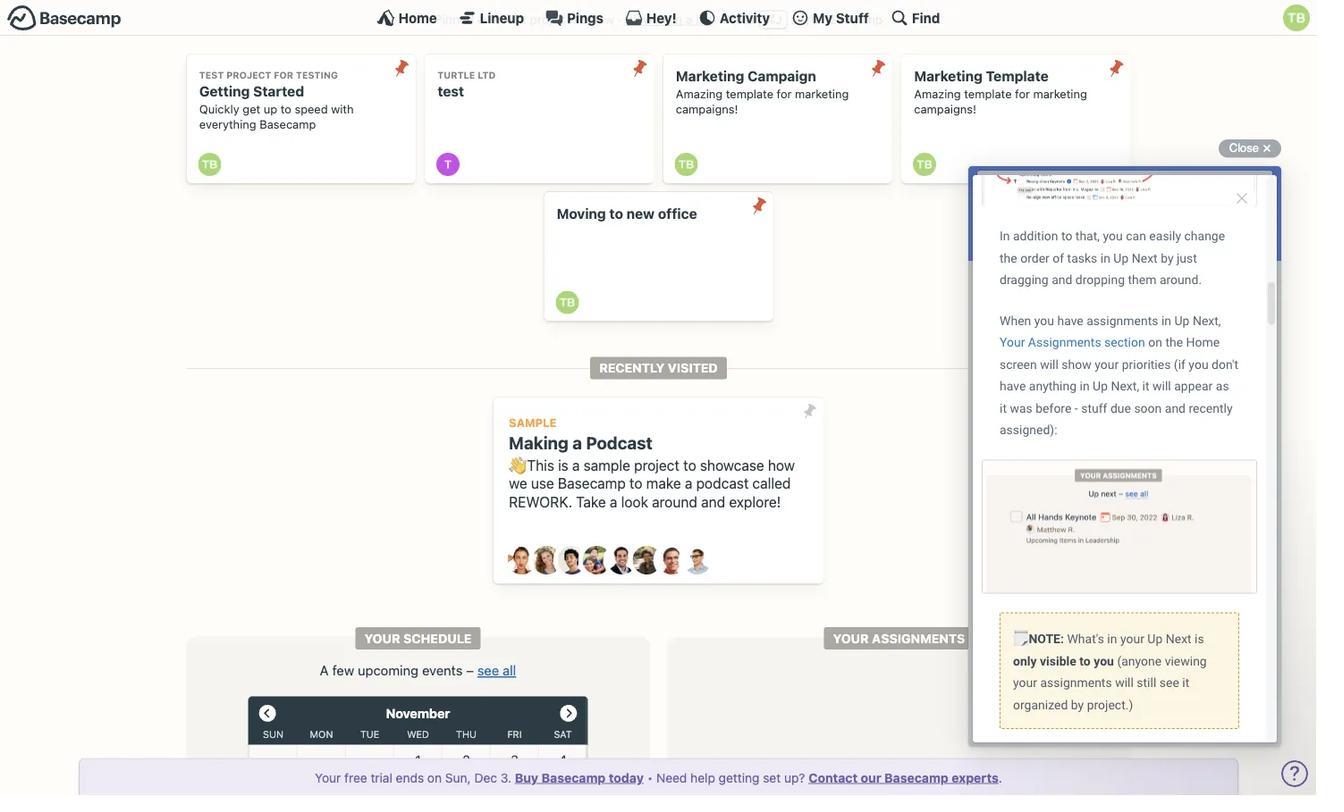 Task type: vqa. For each thing, say whether or not it's contained in the screenshot.
leftmost Tim Burton icon
yes



Task type: describe. For each thing, give the bounding box(es) containing it.
marketing template amazing template for marketing campaigns!
[[914, 68, 1087, 116]]

project
[[634, 457, 680, 474]]

make
[[646, 475, 681, 492]]

called
[[753, 475, 791, 492]]

sun
[[263, 729, 283, 741]]

marketing for marketing template
[[914, 68, 983, 84]]

hey!
[[647, 10, 677, 25]]

basecamp down sat
[[542, 771, 606, 786]]

a right making on the left bottom of page
[[573, 433, 582, 453]]

3.
[[501, 771, 512, 786]]

see all link
[[477, 663, 516, 679]]

on
[[427, 771, 442, 786]]

jennifer young image
[[583, 547, 611, 575]]

jump
[[855, 12, 883, 27]]

take
[[576, 494, 606, 511]]

mon
[[310, 729, 333, 741]]

with
[[331, 102, 354, 116]]

getting
[[199, 83, 250, 100]]

a
[[320, 663, 329, 679]]

we
[[509, 475, 527, 492]]

switch accounts image
[[7, 4, 122, 32]]

few
[[332, 663, 354, 679]]

tim burton image for amazing template for marketing campaigns!
[[675, 153, 698, 176]]

template
[[986, 68, 1049, 84]]

lineup
[[480, 10, 524, 25]]

my stuff
[[813, 10, 869, 25]]

everything
[[199, 118, 256, 131]]

anytime
[[791, 12, 836, 27]]

buy basecamp today link
[[515, 771, 644, 786]]

recent
[[490, 12, 527, 27]]

tim burton image inside main element
[[1283, 4, 1310, 31]]

this
[[527, 457, 554, 474]]

your assignments
[[833, 631, 965, 646]]

basecamp inside sample making a podcast 👋 this is a sample project to showcase how we use basecamp to make a podcast called rework. take a look around and explore!
[[558, 475, 626, 492]]

moving to new office link
[[544, 192, 773, 321]]

marketing campaign amazing template for marketing campaigns!
[[676, 68, 849, 116]]

⌘ j anytime to jump
[[764, 12, 883, 27]]

pings button
[[546, 9, 604, 27]]

home
[[399, 10, 437, 25]]

sun,
[[445, 771, 471, 786]]

need
[[656, 771, 687, 786]]

thu
[[456, 729, 477, 741]]

today
[[609, 771, 644, 786]]

view
[[625, 12, 653, 27]]

campaign
[[748, 68, 816, 84]]

tim burton image inside "moving to new office" link
[[556, 291, 579, 314]]

use
[[531, 475, 554, 492]]

look
[[621, 494, 648, 511]]

podcast
[[696, 475, 749, 492]]

activity link
[[698, 9, 770, 27]]

to inside test project for testing getting started quickly get up to speed with everything basecamp
[[281, 102, 291, 116]]

marketing for campaign
[[795, 87, 849, 101]]

–
[[466, 663, 474, 679]]

pinned & recent projects below · view all in a list
[[434, 12, 713, 27]]

dec
[[474, 771, 497, 786]]

&
[[478, 12, 486, 27]]

buy
[[515, 771, 539, 786]]

a up around
[[685, 475, 693, 492]]

quickly
[[199, 102, 239, 116]]

up?
[[784, 771, 805, 786]]

amazing for marketing template
[[914, 87, 961, 101]]

2 · from the left
[[716, 12, 720, 27]]

recently visited
[[599, 361, 718, 376]]

nicole katz image
[[633, 547, 661, 575]]

campaigns! for marketing template
[[914, 102, 977, 116]]

lineup link
[[459, 9, 524, 27]]

to right my
[[840, 12, 851, 27]]

· press
[[716, 12, 755, 27]]

contact
[[809, 771, 858, 786]]

pings
[[567, 10, 604, 25]]

•
[[647, 771, 653, 786]]

close
[[1230, 141, 1259, 155]]

campaigns! for marketing campaign
[[676, 102, 738, 116]]

project
[[226, 70, 271, 80]]

for inside test project for testing getting started quickly get up to speed with everything basecamp
[[274, 70, 293, 80]]

press
[[723, 12, 755, 27]]

your free trial ends on sun, dec  3. buy basecamp today • need help getting set up? contact our basecamp experts .
[[315, 771, 1002, 786]]



Task type: locate. For each thing, give the bounding box(es) containing it.
cheryl walters image
[[533, 547, 561, 575]]

see
[[477, 663, 499, 679]]

all
[[656, 12, 669, 27], [503, 663, 516, 679]]

in
[[672, 12, 682, 27]]

tim burton image for getting started
[[198, 153, 221, 176]]

a right is
[[572, 457, 580, 474]]

for down campaign
[[777, 87, 792, 101]]

1 horizontal spatial amazing
[[914, 87, 961, 101]]

1 horizontal spatial template
[[964, 87, 1012, 101]]

1 horizontal spatial tim burton image
[[1283, 4, 1310, 31]]

tue
[[360, 729, 379, 741]]

to right project
[[683, 457, 696, 474]]

your schedule
[[364, 631, 472, 646]]

to right up
[[281, 102, 291, 116]]

podcast
[[586, 433, 653, 453]]

marketing for marketing campaign
[[676, 68, 744, 84]]

your
[[364, 631, 400, 646], [833, 631, 869, 646], [315, 771, 341, 786]]

marketing
[[795, 87, 849, 101], [1033, 87, 1087, 101]]

0 horizontal spatial template
[[726, 87, 774, 101]]

j
[[776, 12, 782, 27]]

view all in a list link
[[625, 12, 713, 27]]

amazing down list
[[676, 87, 723, 101]]

campaigns! inside marketing template amazing template for marketing campaigns!
[[914, 102, 977, 116]]

marketing inside marketing campaign amazing template for marketing campaigns!
[[795, 87, 849, 101]]

around
[[652, 494, 698, 511]]

marketing
[[676, 68, 744, 84], [914, 68, 983, 84]]

assignments
[[872, 631, 965, 646]]

find
[[912, 10, 940, 25]]

👋
[[509, 457, 523, 474]]

·
[[618, 12, 621, 27], [716, 12, 720, 27]]

1 template from the left
[[726, 87, 774, 101]]

up
[[264, 102, 277, 116]]

0 horizontal spatial marketing
[[676, 68, 744, 84]]

test
[[199, 70, 224, 80]]

for inside marketing template amazing template for marketing campaigns!
[[1015, 87, 1030, 101]]

november
[[386, 706, 450, 722]]

a right "in"
[[686, 12, 693, 27]]

your left free
[[315, 771, 341, 786]]

for down template
[[1015, 87, 1030, 101]]

victor cooper image
[[683, 547, 711, 575]]

all left "in"
[[656, 12, 669, 27]]

to up look
[[630, 475, 643, 492]]

cross small image
[[1257, 138, 1278, 159], [1257, 138, 1278, 159]]

close button
[[1219, 138, 1282, 159]]

new
[[627, 206, 655, 222]]

ltd
[[478, 70, 496, 80]]

campaigns! inside marketing campaign amazing template for marketing campaigns!
[[676, 102, 738, 116]]

sample
[[584, 457, 630, 474]]

sat
[[554, 729, 572, 741]]

basecamp
[[260, 118, 316, 131], [558, 475, 626, 492], [542, 771, 606, 786], [885, 771, 949, 786]]

your left assignments
[[833, 631, 869, 646]]

for
[[274, 70, 293, 80], [777, 87, 792, 101], [1015, 87, 1030, 101]]

· left view
[[618, 12, 621, 27]]

below
[[580, 12, 614, 27]]

1 horizontal spatial campaigns!
[[914, 102, 977, 116]]

amazing inside marketing template amazing template for marketing campaigns!
[[914, 87, 961, 101]]

experts
[[952, 771, 999, 786]]

stuff
[[836, 10, 869, 25]]

free
[[344, 771, 367, 786]]

for inside marketing campaign amazing template for marketing campaigns!
[[777, 87, 792, 101]]

a left look
[[610, 494, 617, 511]]

all right see
[[503, 663, 516, 679]]

and
[[701, 494, 725, 511]]

template for campaign
[[726, 87, 774, 101]]

template for template
[[964, 87, 1012, 101]]

2 amazing from the left
[[914, 87, 961, 101]]

terry image
[[436, 153, 460, 176]]

0 horizontal spatial campaigns!
[[676, 102, 738, 116]]

list
[[696, 12, 713, 27]]

marketing inside marketing campaign amazing template for marketing campaigns!
[[676, 68, 744, 84]]

marketing inside marketing template amazing template for marketing campaigns!
[[1033, 87, 1087, 101]]

1 amazing from the left
[[676, 87, 723, 101]]

0 vertical spatial all
[[656, 12, 669, 27]]

main element
[[0, 0, 1317, 36]]

a few upcoming events – see all
[[320, 663, 516, 679]]

set
[[763, 771, 781, 786]]

find button
[[891, 9, 940, 27]]

turtle
[[438, 70, 475, 80]]

basecamp up take
[[558, 475, 626, 492]]

your for your schedule
[[364, 631, 400, 646]]

steve marsh image
[[658, 547, 686, 575]]

tim burton image
[[198, 153, 221, 176], [675, 153, 698, 176], [556, 291, 579, 314]]

fri
[[507, 729, 522, 741]]

0 horizontal spatial tim burton image
[[198, 153, 221, 176]]

how
[[768, 457, 795, 474]]

moving
[[557, 206, 606, 222]]

amazing for marketing campaign
[[676, 87, 723, 101]]

recently
[[599, 361, 665, 376]]

pinned
[[434, 12, 474, 27]]

rework.
[[509, 494, 572, 511]]

1 horizontal spatial marketing
[[914, 68, 983, 84]]

sample
[[509, 417, 557, 430]]

activity
[[720, 10, 770, 25]]

1 campaigns! from the left
[[676, 102, 738, 116]]

jared davis image
[[558, 547, 586, 575]]

help
[[691, 771, 715, 786]]

2 marketing from the left
[[1033, 87, 1087, 101]]

1 · from the left
[[618, 12, 621, 27]]

to
[[840, 12, 851, 27], [281, 102, 291, 116], [609, 206, 623, 222], [683, 457, 696, 474], [630, 475, 643, 492]]

marketing inside marketing template amazing template for marketing campaigns!
[[914, 68, 983, 84]]

your up upcoming
[[364, 631, 400, 646]]

campaigns!
[[676, 102, 738, 116], [914, 102, 977, 116]]

test project for testing getting started quickly get up to speed with everything basecamp
[[199, 70, 354, 131]]

1 horizontal spatial marketing
[[1033, 87, 1087, 101]]

your for your assignments
[[833, 631, 869, 646]]

making
[[509, 433, 569, 453]]

2 campaigns! from the left
[[914, 102, 977, 116]]

contact our basecamp experts link
[[809, 771, 999, 786]]

1 marketing from the left
[[676, 68, 744, 84]]

hey! button
[[625, 9, 677, 27]]

josh fiske image
[[608, 547, 636, 575]]

moving to new office
[[557, 206, 697, 222]]

basecamp down up
[[260, 118, 316, 131]]

test
[[438, 83, 464, 100]]

0 horizontal spatial tim burton image
[[913, 153, 936, 176]]

2 template from the left
[[964, 87, 1012, 101]]

started
[[253, 83, 304, 100]]

my stuff button
[[792, 9, 869, 27]]

marketing down find at right top
[[914, 68, 983, 84]]

1 horizontal spatial for
[[777, 87, 792, 101]]

upcoming
[[358, 663, 419, 679]]

schedule
[[403, 631, 472, 646]]

· right list
[[716, 12, 720, 27]]

1 horizontal spatial ·
[[716, 12, 720, 27]]

0 horizontal spatial ·
[[618, 12, 621, 27]]

template down template
[[964, 87, 1012, 101]]

amazing inside marketing campaign amazing template for marketing campaigns!
[[676, 87, 723, 101]]

tim burton image
[[1283, 4, 1310, 31], [913, 153, 936, 176]]

template inside marketing campaign amazing template for marketing campaigns!
[[726, 87, 774, 101]]

0 horizontal spatial amazing
[[676, 87, 723, 101]]

for for marketing campaign
[[777, 87, 792, 101]]

our
[[861, 771, 882, 786]]

marketing for template
[[1033, 87, 1087, 101]]

basecamp inside test project for testing getting started quickly get up to speed with everything basecamp
[[260, 118, 316, 131]]

1 vertical spatial tim burton image
[[913, 153, 936, 176]]

template down campaign
[[726, 87, 774, 101]]

template inside marketing template amazing template for marketing campaigns!
[[964, 87, 1012, 101]]

ends
[[396, 771, 424, 786]]

0 horizontal spatial your
[[315, 771, 341, 786]]

1 horizontal spatial all
[[656, 12, 669, 27]]

visited
[[668, 361, 718, 376]]

office
[[658, 206, 697, 222]]

2 horizontal spatial for
[[1015, 87, 1030, 101]]

0 horizontal spatial all
[[503, 663, 516, 679]]

for for marketing template
[[1015, 87, 1030, 101]]

my
[[813, 10, 833, 25]]

1 horizontal spatial tim burton image
[[556, 291, 579, 314]]

2 marketing from the left
[[914, 68, 983, 84]]

0 horizontal spatial marketing
[[795, 87, 849, 101]]

marketing down campaign
[[795, 87, 849, 101]]

marketing down list
[[676, 68, 744, 84]]

.
[[999, 771, 1002, 786]]

is
[[558, 457, 569, 474]]

1 vertical spatial all
[[503, 663, 516, 679]]

amazing down find at right top
[[914, 87, 961, 101]]

1 marketing from the left
[[795, 87, 849, 101]]

annie bryan image
[[508, 547, 536, 575]]

explore!
[[729, 494, 781, 511]]

None submit
[[387, 54, 416, 83], [626, 54, 654, 83], [864, 54, 893, 83], [1102, 54, 1131, 83], [745, 192, 773, 221], [796, 398, 824, 426], [387, 54, 416, 83], [626, 54, 654, 83], [864, 54, 893, 83], [1102, 54, 1131, 83], [745, 192, 773, 221], [796, 398, 824, 426]]

1 horizontal spatial your
[[364, 631, 400, 646]]

get
[[243, 102, 260, 116]]

for up started on the left top of the page
[[274, 70, 293, 80]]

basecamp right our
[[885, 771, 949, 786]]

2 horizontal spatial your
[[833, 631, 869, 646]]

2 horizontal spatial tim burton image
[[675, 153, 698, 176]]

0 vertical spatial tim burton image
[[1283, 4, 1310, 31]]

marketing down template
[[1033, 87, 1087, 101]]

0 horizontal spatial for
[[274, 70, 293, 80]]

to left new
[[609, 206, 623, 222]]



